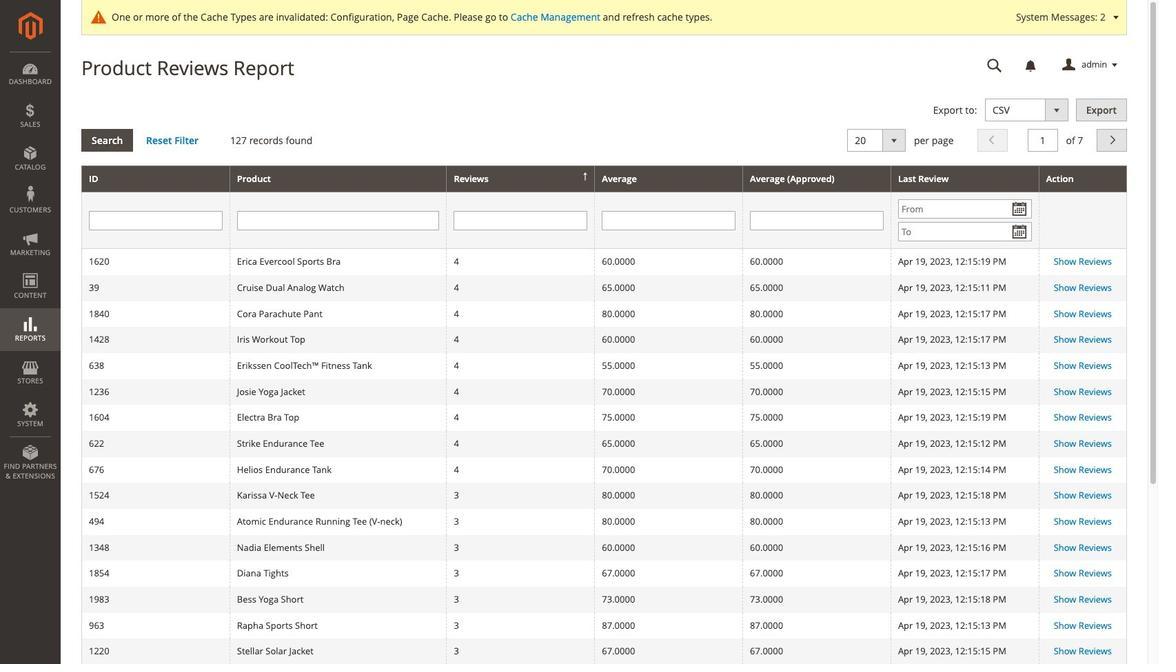 Task type: describe. For each thing, give the bounding box(es) containing it.
magento admin panel image
[[18, 12, 42, 40]]

To text field
[[899, 222, 1033, 242]]

From text field
[[899, 200, 1033, 219]]



Task type: locate. For each thing, give the bounding box(es) containing it.
None text field
[[237, 211, 440, 230], [454, 211, 588, 230], [602, 211, 736, 230], [237, 211, 440, 230], [454, 211, 588, 230], [602, 211, 736, 230]]

None text field
[[978, 53, 1013, 77], [1029, 129, 1059, 152], [89, 211, 223, 230], [751, 211, 884, 230], [978, 53, 1013, 77], [1029, 129, 1059, 152], [89, 211, 223, 230], [751, 211, 884, 230]]

menu bar
[[0, 52, 61, 488]]



